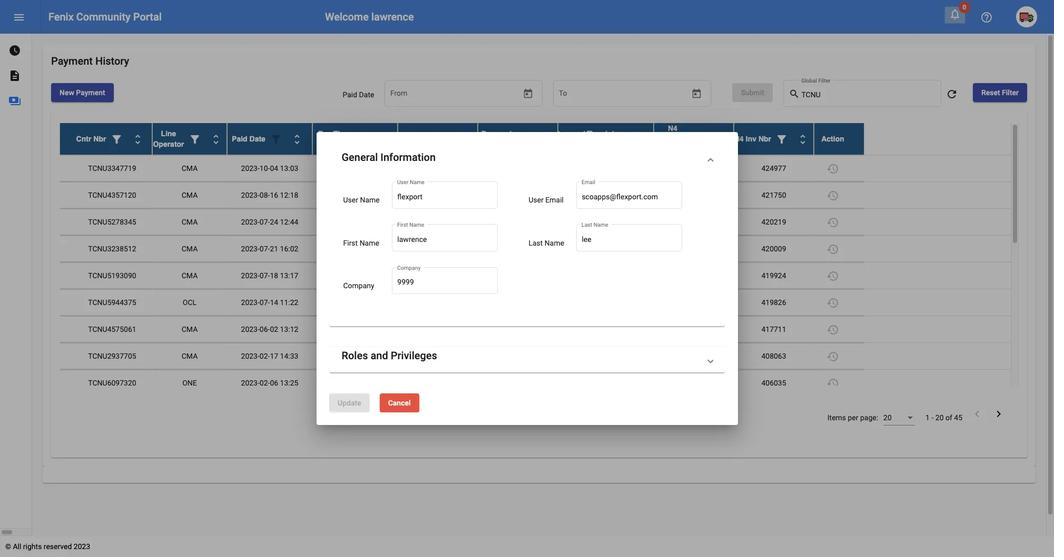 Task type: vqa. For each thing, say whether or not it's contained in the screenshot.
cs_live_b1smaH5fqJHf1TOzbGcfkShXD4lxHZXvo6edxN1H5BF8n92FaI9INO7srR link
yes



Task type: describe. For each thing, give the bounding box(es) containing it.
restore button for cs_live_b1zunyzxazjxpjtelq8s0fuhkexjwibieicnwh5yxjjzflfulwgv8grkbg
[[822, 212, 843, 233]]

restore button for cs_live_b1ugcrsnvtccmyrvx5oktihzveetrp2m3nyoj9e4jbuha2gh8ybysxizqp
[[822, 158, 843, 179]]

1 filter_alt from the left
[[110, 133, 123, 146]]

container
[[32, 40, 68, 50]]

424977
[[761, 164, 786, 173]]

unfold_more for n4 processing status filter_alt
[[718, 133, 730, 146]]

info
[[578, 140, 591, 149]]

welcome lawrence
[[325, 11, 414, 23]]

description
[[8, 70, 21, 82]]

cs_live_b1qf0bcwsbafpxodkznfqcegnuorrwk0ub3ntwbiuamtt33ctbrixpsl1o link
[[582, 379, 855, 388]]

13:17
[[280, 272, 298, 280]]

3 filter_alt from the left
[[270, 133, 282, 146]]

2023- for 2023-02-06 13:25
[[241, 379, 260, 388]]

cs_live_b1dmomsokpu55oajdwuu2uklt5rearkivtsvhfuvxkuqsiilhkhp1ce9zz
[[582, 191, 845, 200]]

419924
[[761, 272, 786, 280]]

help_outline
[[980, 11, 993, 24]]

unfold_more button for n4 processing status filter_alt
[[714, 129, 735, 150]]

items
[[827, 414, 846, 422]]

9 filter_alt from the left
[[775, 133, 788, 146]]

8 column header from the left
[[653, 123, 735, 155]]

filter_alt inside n4 processing status filter_alt
[[697, 133, 709, 146]]

nbr inside the cntr nbr filter_alt
[[93, 135, 106, 143]]

cma for 2023-02-17 14:33
[[182, 352, 198, 361]]

unfold_more for paid date filter_alt
[[291, 133, 303, 146]]

2023-08-16
[[336, 191, 374, 200]]

navigate_before
[[971, 408, 983, 421]]

restore button for cs_live_b1wvgn5idhw0bpmqaydqbhdcriqhg6n4nqymd0rrjxdk1vllgyrk21coi1
[[822, 346, 843, 367]]

completed for cs_live_b1ichpd6imifomqy0khxkeg1uaszi7hrho0cxbjewh1vk1ae3bwpqcmqft
[[496, 326, 539, 334]]

3 column header from the left
[[227, 123, 312, 155]]

first
[[343, 239, 358, 247]]

cs_live_b1dmomsokpu55oajdwuu2uklt5rearkivtsvhfuvxkuqsiilhkhp1ce9zz link
[[582, 191, 845, 200]]

1 restore row from the top
[[60, 155, 1011, 182]]

cs_live_b1zrxrhs5avd0ugplh3heoyvhdypoqmktg3aaai4ged6x0atshkfkewmvx link
[[582, 272, 857, 280]]

2023-08-16 12:18
[[241, 191, 298, 200]]

line
[[161, 130, 176, 138]]

16 for 2023-08-16
[[365, 191, 374, 200]]

cs_live_b1wvgn5idhw0bpmqaydqbhdcriqhg6n4nqymd0rrjxdk1vllgyrk21coi1 link
[[582, 352, 853, 361]]

5 unfold_more from the left
[[456, 133, 469, 146]]

unfold_more button for n4 inv nbr filter_alt
[[792, 129, 813, 150]]

tcnu5944375
[[88, 299, 136, 307]]

4 column header from the left
[[312, 123, 398, 155]]

and
[[371, 350, 388, 362]]

2023-02-06 13:25
[[241, 379, 298, 388]]

02- for 22
[[355, 352, 365, 361]]

community
[[76, 11, 131, 23]]

5 column header from the left
[[398, 123, 478, 155]]

fenix community portal
[[48, 11, 162, 23]]

cs_live_b1smah5fqjhf1tozbgcfkshxd4lxhzxvo6edxn1h5bf8n92fai9ino7srr
[[582, 299, 847, 307]]

6 column header from the left
[[478, 123, 558, 155]]

2 20 from the left
[[935, 414, 944, 422]]

12:18
[[280, 191, 298, 200]]

completed for cs_live_b1zunyzxazjxpjtelq8s0fuhkexjwibieicnwh5yxjjzflfulwgv8grkbg
[[496, 218, 539, 227]]

tcnu2937705
[[88, 352, 136, 361]]

submit
[[741, 88, 764, 97]]

per
[[848, 414, 858, 422]]

1
[[926, 414, 930, 422]]

restore for cs_live_b1zunyzxazjxpjtelq8s0fuhkexjwibieicnwh5yxjjzflfulwgv8grkbg
[[826, 217, 839, 229]]

17
[[270, 352, 278, 361]]

n4 processing status filter_alt
[[653, 124, 709, 154]]

restore for cs_live_b1lldcahtnj7lgga89rti3ndhskd2jvyaowaje8jrgt8szqdgtn3vfsdj3
[[826, 244, 839, 256]]

name for last name
[[545, 239, 564, 247]]

no color image for cs_live_b1zrxrhs5avd0ugplh3heoyvhdypoqmktg3aaai4ged6x0atshkfkewmvx's restore button
[[826, 270, 839, 283]]

restore for cs_live_b1smah5fqjhf1tozbgcfkshxd4lxhzxvo6edxn1h5bf8n92fai9ino7srr
[[826, 297, 839, 310]]

2023-07-18 13:17
[[241, 272, 298, 280]]

4 filter_alt from the left
[[359, 133, 372, 146]]

cs_live_b1lldcahtnj7lgga89rti3ndhskd2jvyaowaje8jrgt8szqdgtn3vfsdj3
[[582, 245, 847, 253]]

roles and privileges
[[342, 350, 437, 362]]

13:12
[[280, 326, 298, 334]]

success for 417711
[[678, 326, 710, 334]]

406035
[[761, 379, 786, 388]]

2023-07-21 16:02
[[241, 245, 298, 253]]

14:33
[[280, 352, 298, 361]]

06- for 02
[[260, 326, 270, 334]]

tcnu6097320
[[88, 379, 136, 388]]

fenix
[[48, 11, 74, 23]]

restore for cs_live_b1wvgn5idhw0bpmqaydqbhdcriqhg6n4nqymd0rrjxdk1vllgyrk21coi1
[[826, 351, 839, 364]]

reset
[[981, 88, 1000, 97]]

421750
[[761, 191, 786, 200]]

search
[[789, 88, 800, 99]]

paid date filter_alt
[[232, 133, 282, 146]]

© all rights reserved 2023
[[5, 543, 90, 552]]

user name
[[343, 196, 380, 205]]

action column header
[[814, 123, 864, 155]]

filter_alt button for n4 processing status filter_alt
[[693, 129, 714, 150]]

05
[[365, 326, 374, 334]]

first name
[[343, 239, 379, 247]]

cntr nbr filter_alt
[[76, 133, 123, 146]]

no color image for cs_live_b1ugcrsnvtccmyrvx5oktihzveetrp2m3nyoj9e4jbuha2gh8ybysxizqp's restore button
[[826, 163, 839, 176]]

24 for 2023-07-24
[[365, 245, 374, 253]]

cma for 2023-07-21 16:02
[[182, 245, 198, 253]]

©
[[5, 543, 11, 552]]

welcome
[[325, 11, 369, 23]]

13:25
[[280, 379, 298, 388]]

5 filter_alt from the left
[[435, 133, 447, 146]]

general
[[342, 151, 378, 164]]

16 for 2023-08-16 12:18
[[270, 191, 278, 200]]

no color image containing search
[[789, 88, 801, 100]]

row inside grid
[[60, 123, 1011, 155]]

unfold_more for n4 inv nbr filter_alt
[[796, 133, 809, 146]]

no color image containing description
[[8, 70, 21, 82]]

filter_alt button for line operator filter_alt
[[184, 129, 205, 150]]

update button
[[329, 394, 369, 413]]

2023-06-05
[[336, 326, 374, 334]]

6 restore row from the top
[[60, 290, 1011, 317]]

name for first name
[[360, 239, 379, 247]]

no color image containing watch_later
[[8, 44, 21, 57]]

filter_alt button for payment/receipt info filter_alt
[[614, 129, 635, 150]]

cs_live_b1zunyzxazjxpjtelq8s0fuhkexjwibieicnwh5yxjjzflfulwgv8grkbg
[[582, 218, 836, 227]]

2 restore row from the top
[[60, 182, 1011, 209]]

2023-07-14 11:22
[[241, 299, 298, 307]]

restore for cs_live_b1zrxrhs5avd0ugplh3heoyvhdypoqmktg3aaai4ged6x0atshkfkewmvx
[[826, 270, 839, 283]]

07- for 2023-07-18 13:17
[[260, 272, 270, 280]]

cs_live_b1ichpd6imifomqy0khxkeg1uaszi7hrho0cxbjewh1vk1ae3bwpqcmqft link
[[582, 326, 857, 334]]

all
[[13, 543, 21, 552]]

new payment
[[60, 88, 105, 97]]

cs_live_b1lldcahtnj7lgga89rti3ndhskd2jvyaowaje8jrgt8szqdgtn3vfsdj3 link
[[582, 245, 847, 253]]

tcnu3238512
[[88, 245, 136, 253]]

success for 420219
[[678, 218, 710, 227]]

Global Filter field
[[801, 91, 936, 99]]

date inside pay thru date
[[326, 140, 342, 149]]

filter_alt inside line operator filter_alt
[[189, 133, 201, 146]]

02
[[270, 326, 278, 334]]

no color image inside the navigate_next "button"
[[992, 408, 1005, 421]]

2023- for 2023-07-14 11:22
[[241, 299, 260, 307]]

1 column header from the left
[[60, 123, 152, 155]]

restore for cs_live_b1ichpd6imifomqy0khxkeg1uaszi7hrho0cxbjewh1vk1ae3bwpqcmqft
[[826, 324, 839, 337]]

user for user email
[[529, 196, 544, 205]]

07- for 2023-07-24 12:44
[[260, 218, 270, 227]]

new payment button
[[51, 83, 114, 102]]

08- for 2023-08-16
[[355, 191, 365, 200]]

22
[[365, 352, 374, 361]]

payment for payment history
[[51, 55, 93, 67]]

02- for 06
[[260, 379, 270, 388]]

completed for cs_live_b1zrxrhs5avd0ugplh3heoyvhdypoqmktg3aaai4ged6x0atshkfkewmvx
[[496, 272, 539, 280]]

cs_live_b1zrxrhs5avd0ugplh3heoyvhdypoqmktg3aaai4ged6x0atshkfkewmvx
[[582, 272, 857, 280]]

filter_alt button for cntr nbr filter_alt
[[106, 129, 127, 150]]

419826
[[761, 299, 786, 307]]

restore button for cs_live_b1zrxrhs5avd0ugplh3heoyvhdypoqmktg3aaai4ged6x0atshkfkewmvx
[[822, 265, 843, 287]]

reset filter
[[981, 88, 1019, 97]]

no color image for restore button associated with cs_live_b1ichpd6imifomqy0khxkeg1uaszi7hrho0cxbjewh1vk1ae3bwpqcmqft
[[826, 324, 839, 337]]

restore button for cs_live_b1dmomsokpu55oajdwuu2uklt5rearkivtsvhfuvxkuqsiilhkhp1ce9zz
[[822, 185, 843, 206]]

rights
[[23, 543, 42, 552]]

paid for paid date
[[343, 91, 357, 99]]

2023-07-24 12:44
[[241, 218, 298, 227]]

16:02
[[280, 245, 298, 253]]

cma for 2023-10-04 13:03
[[182, 164, 198, 173]]

date for paid date filter_alt
[[249, 135, 265, 143]]

status inside n4 processing status filter_alt
[[661, 145, 684, 154]]

420219
[[761, 218, 786, 227]]

menu
[[13, 11, 25, 24]]

408063
[[761, 352, 786, 361]]

no color image for menu button
[[13, 11, 25, 24]]

08- for 2023-08-16 12:18
[[260, 191, 270, 200]]

navigation containing watch_later
[[0, 34, 72, 114]]

4 unfold_more from the left
[[380, 133, 393, 146]]

submit button
[[732, 83, 773, 102]]

6 unfold_more from the left
[[540, 133, 553, 146]]

417711
[[761, 326, 786, 334]]

cma for 2023-06-02 13:12
[[182, 326, 198, 334]]

To date field
[[559, 91, 664, 99]]

unfold_more button for payment/receipt info filter_alt
[[635, 129, 657, 150]]

5 unfold_more button from the left
[[452, 129, 473, 150]]

restore button for cs_live_b1qf0bcwsbafpxodkznfqcegnuorrwk0ub3ntwbiuamtt33ctbrixpsl1o
[[822, 373, 843, 394]]

02- for 17
[[260, 352, 270, 361]]

grid containing filter_alt
[[60, 123, 1019, 397]]

last
[[529, 239, 543, 247]]

page:
[[860, 414, 878, 422]]

504
[[432, 245, 444, 253]]

no color image for 6th unfold_more button from the right
[[380, 133, 393, 146]]

5 restore row from the top
[[60, 263, 1011, 290]]



Task type: locate. For each thing, give the bounding box(es) containing it.
last name
[[529, 239, 564, 247]]

restore for cs_live_b1ugcrsnvtccmyrvx5oktihzveetrp2m3nyoj9e4jbuha2gh8ybysxizqp
[[826, 163, 839, 176]]

02- left and
[[355, 352, 365, 361]]

no color image containing navigate_before
[[971, 408, 983, 421]]

refresh
[[945, 88, 958, 101]]

7 unfold_more button from the left
[[635, 129, 657, 150]]

06- left 13:12
[[260, 326, 270, 334]]

filter_alt up tcnu3347719
[[110, 133, 123, 146]]

07- for 2023-07-21 16:02
[[260, 245, 270, 253]]

9 unfold_more button from the left
[[792, 129, 813, 150]]

date for paid date
[[359, 91, 374, 99]]

availability
[[32, 51, 72, 61]]

4 success from the top
[[678, 326, 710, 334]]

name right first in the top left of the page
[[360, 239, 379, 247]]

8 filter_alt from the left
[[697, 133, 709, 146]]

unfold_more left action
[[796, 133, 809, 146]]

no color image for n4 inv nbr filter_alt's unfold_more button
[[796, 133, 809, 146]]

24
[[270, 218, 278, 227], [365, 245, 374, 253]]

row containing filter_alt
[[60, 123, 1011, 155]]

user up first in the top left of the page
[[343, 196, 358, 205]]

0 horizontal spatial paid
[[232, 135, 247, 143]]

unfold_more
[[131, 133, 144, 146], [210, 133, 222, 146], [291, 133, 303, 146], [380, 133, 393, 146], [456, 133, 469, 146], [540, 133, 553, 146], [640, 133, 652, 146], [718, 133, 730, 146], [796, 133, 809, 146]]

nbr right inv
[[758, 135, 771, 143]]

1 horizontal spatial status
[[661, 145, 684, 154]]

1 16 from the left
[[270, 191, 278, 200]]

6 cma from the top
[[182, 326, 198, 334]]

0 horizontal spatial n4
[[668, 124, 677, 133]]

1 horizontal spatial 16
[[365, 191, 374, 200]]

success for 421750
[[678, 191, 710, 200]]

2 unfold_more from the left
[[210, 133, 222, 146]]

success for 408063
[[678, 352, 710, 361]]

3 filter_alt button from the left
[[265, 129, 287, 150]]

no color image containing notifications_none
[[949, 8, 961, 21]]

1 vertical spatial 252
[[432, 326, 444, 334]]

0 horizontal spatial 20
[[883, 414, 892, 422]]

9 unfold_more from the left
[[796, 133, 809, 146]]

2 cma from the top
[[182, 191, 198, 200]]

no color image inside help_outline popup button
[[980, 11, 993, 24]]

7 restore from the top
[[826, 324, 839, 337]]

16 down general
[[365, 191, 374, 200]]

n4 inv nbr filter_alt
[[734, 133, 788, 146]]

8 filter_alt button from the left
[[693, 129, 714, 150]]

2023- left 06
[[241, 379, 260, 388]]

cs_live_b1smah5fqjhf1tozbgcfkshxd4lxhzxvo6edxn1h5bf8n92fai9ino7srr link
[[582, 299, 847, 307]]

2 filter_alt button from the left
[[184, 129, 205, 150]]

n4 up processing
[[668, 124, 677, 133]]

04
[[270, 164, 278, 173]]

filter_alt button up 04
[[265, 129, 287, 150]]

2023
[[74, 543, 90, 552]]

11:22
[[280, 299, 298, 307]]

4 unfold_more button from the left
[[376, 129, 397, 150]]

2023- left 14
[[241, 299, 260, 307]]

8 restore row from the top
[[60, 343, 1011, 370]]

2 252 from the top
[[432, 326, 444, 334]]

unfold_more for line operator filter_alt
[[210, 133, 222, 146]]

6 filter_alt from the left
[[519, 133, 532, 146]]

0 horizontal spatial date
[[249, 135, 265, 143]]

02- left 14:33
[[260, 352, 270, 361]]

no color image containing navigate_next
[[992, 408, 1005, 421]]

filter_alt button right info on the right top of the page
[[614, 129, 635, 150]]

navigate_next
[[992, 408, 1005, 421]]

payment status
[[481, 130, 512, 149]]

paid up thru
[[343, 91, 357, 99]]

items per page:
[[827, 414, 878, 422]]

pay thru date
[[318, 130, 350, 149]]

cs_live_b1ichpd6imifomqy0khxkeg1uaszi7hrho0cxbjewh1vk1ae3bwpqcmqft
[[582, 326, 857, 334]]

2023- for 2023-07-18 13:17
[[241, 272, 260, 280]]

no color image for help_outline popup button
[[980, 11, 993, 24]]

no color image for sixth unfold_more button from the left
[[540, 133, 553, 146]]

1 unfold_more from the left
[[131, 133, 144, 146]]

1 filter_alt button from the left
[[106, 129, 127, 150]]

no color image inside navigate_before button
[[971, 408, 983, 421]]

container availability
[[32, 40, 72, 61]]

success down cs_live_b1dmomsokpu55oajdwuu2uklt5rearkivtsvhfuvxkuqsiilhkhp1ce9zz "link"
[[678, 218, 710, 227]]

unfold_more button for cntr nbr filter_alt
[[127, 129, 148, 150]]

2023- left 22
[[336, 352, 355, 361]]

1 horizontal spatial nbr
[[758, 135, 771, 143]]

1 20 from the left
[[883, 414, 892, 422]]

n4 inside n4 processing status filter_alt
[[668, 124, 677, 133]]

payment inside new payment button
[[76, 88, 105, 97]]

grid
[[60, 123, 1019, 397]]

45
[[954, 414, 962, 422]]

0 vertical spatial 24
[[270, 218, 278, 227]]

None field
[[397, 193, 492, 202], [582, 193, 677, 202], [397, 236, 492, 244], [582, 236, 677, 244], [397, 279, 492, 287], [397, 193, 492, 202], [582, 193, 677, 202], [397, 236, 492, 244], [582, 236, 677, 244], [397, 279, 492, 287]]

5 success from the top
[[678, 352, 710, 361]]

3 completed from the top
[[496, 245, 539, 253]]

07- for 2023-07-24
[[355, 245, 365, 253]]

3 restore from the top
[[826, 217, 839, 229]]

navigation
[[0, 34, 72, 114]]

filter_alt right processing
[[697, 133, 709, 146]]

252 up 960 at the bottom
[[432, 326, 444, 334]]

2023- for 2023-02-22
[[336, 352, 355, 361]]

-
[[932, 414, 934, 422]]

n4
[[668, 124, 677, 133], [734, 135, 744, 143]]

user left email
[[529, 196, 544, 205]]

filter_alt button for paid date filter_alt
[[265, 129, 287, 150]]

n4 for n4 inv nbr filter_alt
[[734, 135, 744, 143]]

2023- for 2023-06-02 13:12
[[241, 326, 260, 334]]

8 restore from the top
[[826, 351, 839, 364]]

portal
[[133, 11, 162, 23]]

12:44
[[280, 218, 298, 227]]

2023- for 2023-08-16
[[336, 191, 355, 200]]

1 horizontal spatial n4
[[734, 135, 744, 143]]

unfold_more right line operator filter_alt
[[210, 133, 222, 146]]

2023- left 21 at the left top
[[241, 245, 260, 253]]

completed for cs_live_b1dmomsokpu55oajdwuu2uklt5rearkivtsvhfuvxkuqsiilhkhp1ce9zz
[[496, 191, 539, 200]]

1 - 20 of 45
[[926, 414, 962, 422]]

8 restore button from the top
[[822, 346, 843, 367]]

0 horizontal spatial 24
[[270, 218, 278, 227]]

payment right new
[[76, 88, 105, 97]]

payment for payment status
[[481, 130, 512, 138]]

unfold_more left info on the right top of the page
[[540, 133, 553, 146]]

1 vertical spatial n4
[[734, 135, 744, 143]]

1 vertical spatial 24
[[365, 245, 374, 253]]

06
[[270, 379, 278, 388]]

1 vertical spatial paid
[[232, 135, 247, 143]]

2023- left 02
[[241, 326, 260, 334]]

filter_alt button for n4 inv nbr filter_alt
[[771, 129, 792, 150]]

2023- down general
[[336, 191, 355, 200]]

payment down container
[[51, 55, 93, 67]]

filter_alt right info on the right top of the page
[[619, 133, 631, 146]]

paid inside paid date filter_alt
[[232, 135, 247, 143]]

6 filter_alt button from the left
[[515, 129, 536, 150]]

filter_alt up information
[[435, 133, 447, 146]]

7 filter_alt button from the left
[[614, 129, 635, 150]]

payment up general information dropdown button
[[481, 130, 512, 138]]

column header
[[60, 123, 152, 155], [152, 123, 227, 155], [227, 123, 312, 155], [312, 123, 398, 155], [398, 123, 478, 155], [478, 123, 558, 155], [555, 123, 657, 155], [653, 123, 735, 155], [734, 123, 814, 155]]

07- left the 13:17
[[260, 272, 270, 280]]

thru
[[333, 130, 350, 138]]

n4 for n4 processing status filter_alt
[[668, 124, 677, 133]]

08- left 12:18
[[260, 191, 270, 200]]

5 filter_alt button from the left
[[431, 129, 452, 150]]

2 06- from the left
[[355, 326, 365, 334]]

user for user name
[[343, 196, 358, 205]]

success down cs_live_b1zunyzxazjxpjtelq8s0fuhkexjwibieicnwh5yxjjzflfulwgv8grkbg
[[678, 245, 710, 253]]

5 cma from the top
[[182, 272, 198, 280]]

3 restore row from the top
[[60, 209, 1011, 236]]

2 nbr from the left
[[758, 135, 771, 143]]

4 completed from the top
[[496, 272, 539, 280]]

success down cs_live_b1smah5fqjhf1tozbgcfkshxd4lxhzxvo6edxn1h5bf8n92fai9ino7srr link
[[678, 326, 710, 334]]

restore button for cs_live_b1lldcahtnj7lgga89rti3ndhskd2jvyaowaje8jrgt8szqdgtn3vfsdj3
[[822, 239, 843, 260]]

nbr inside n4 inv nbr filter_alt
[[758, 135, 771, 143]]

name up first name
[[360, 196, 380, 205]]

success up cs_live_b1qf0bcwsbafpxodkznfqcegnuorrwk0ub3ntwbiuamtt33ctbrixpsl1o
[[678, 352, 710, 361]]

success up cs_live_b1zunyzxazjxpjtelq8s0fuhkexjwibieicnwh5yxjjzflfulwgv8grkbg link at the top of the page
[[678, 191, 710, 200]]

20
[[883, 414, 892, 422], [935, 414, 944, 422]]

cs_live_b1ugcrsnvtccmyrvx5oktihzveetrp2m3nyoj9e4jbuha2gh8ybysxizqp link
[[582, 164, 848, 173]]

From date field
[[390, 91, 496, 99]]

1 horizontal spatial date
[[326, 140, 342, 149]]

3 restore button from the top
[[822, 212, 843, 233]]

16 left 12:18
[[270, 191, 278, 200]]

payment down inquiries
[[32, 96, 65, 106]]

watch_later
[[8, 44, 21, 57]]

02- left 13:25 on the left of the page
[[260, 379, 270, 388]]

payment/receipt
[[555, 130, 614, 138]]

0 vertical spatial paid
[[343, 91, 357, 99]]

4 restore from the top
[[826, 244, 839, 256]]

restore for cs_live_b1qf0bcwsbafpxodkznfqcegnuorrwk0ub3ntwbiuamtt33ctbrixpsl1o
[[826, 378, 839, 390]]

no color image for paid date filter_alt's filter_alt popup button
[[270, 133, 282, 146]]

7 column header from the left
[[555, 123, 657, 155]]

unfold_more left inv
[[718, 133, 730, 146]]

4 restore row from the top
[[60, 236, 1011, 263]]

one
[[182, 379, 197, 388]]

0 horizontal spatial nbr
[[93, 135, 106, 143]]

2023- up company
[[336, 245, 355, 253]]

2023- left 18
[[241, 272, 260, 280]]

08- down general
[[355, 191, 365, 200]]

filter_alt inside payment/receipt info filter_alt
[[619, 133, 631, 146]]

history
[[95, 55, 129, 67]]

2 user from the left
[[529, 196, 544, 205]]

1 252 from the top
[[432, 218, 444, 227]]

payments
[[8, 95, 21, 107]]

2 success from the top
[[678, 218, 710, 227]]

8 unfold_more from the left
[[718, 133, 730, 146]]

unfold_more button for paid date filter_alt
[[287, 129, 308, 150]]

2023- for 2023-07-24 12:44
[[241, 218, 260, 227]]

1 horizontal spatial 06-
[[355, 326, 365, 334]]

unfold_more left operator
[[131, 133, 144, 146]]

6 restore button from the top
[[822, 292, 843, 313]]

2 restore from the top
[[826, 190, 839, 202]]

07- up company
[[355, 245, 365, 253]]

cntr
[[76, 135, 91, 143]]

1 horizontal spatial 24
[[365, 245, 374, 253]]

no color image containing help_outline
[[980, 11, 993, 24]]

date inside paid date filter_alt
[[249, 135, 265, 143]]

filter_alt right payment status
[[519, 133, 532, 146]]

2 16 from the left
[[365, 191, 374, 200]]

name for user name
[[360, 196, 380, 205]]

cma for 2023-07-18 13:17
[[182, 272, 198, 280]]

7 cma from the top
[[182, 352, 198, 361]]

0 horizontal spatial status
[[485, 140, 508, 149]]

1 restore button from the top
[[822, 158, 843, 179]]

7 filter_alt from the left
[[619, 133, 631, 146]]

general information button
[[329, 145, 725, 179]]

07- left the 11:22
[[260, 299, 270, 307]]

cma for 2023-08-16 12:18
[[182, 191, 198, 200]]

navigate_before button
[[968, 408, 987, 423]]

cs_live_b1zunyzxazjxpjtelq8s0fuhkexjwibieicnwh5yxjjzflfulwgv8grkbg link
[[582, 218, 836, 227]]

payment for payment
[[32, 96, 65, 106]]

filter_alt button up information
[[431, 129, 452, 150]]

0 vertical spatial 252
[[432, 218, 444, 227]]

unfold_more left payment status
[[456, 133, 469, 146]]

1 horizontal spatial user
[[529, 196, 544, 205]]

2023- down 10-
[[241, 191, 260, 200]]

252 up 504 at the left top of page
[[432, 218, 444, 227]]

252 for 2023-07-24 12:44
[[432, 218, 444, 227]]

5 restore from the top
[[826, 270, 839, 283]]

3 unfold_more from the left
[[291, 133, 303, 146]]

operator
[[153, 140, 184, 149]]

pay
[[318, 130, 331, 138]]

action
[[821, 135, 844, 143]]

general information
[[342, 151, 436, 164]]

5 restore button from the top
[[822, 265, 843, 287]]

24 left 12:44
[[270, 218, 278, 227]]

no color image inside menu button
[[13, 11, 25, 24]]

unfold_more button for line operator filter_alt
[[205, 129, 227, 150]]

2 08- from the left
[[355, 191, 365, 200]]

2023- for 2023-07-21 16:02
[[241, 245, 260, 253]]

2023-02-22
[[336, 352, 374, 361]]

no color image for 4th filter_alt popup button from the left
[[359, 133, 372, 146]]

7 restore button from the top
[[822, 319, 843, 340]]

6 unfold_more button from the left
[[536, 129, 557, 150]]

no color image
[[949, 8, 961, 21], [13, 11, 25, 24], [980, 11, 993, 24], [789, 88, 801, 100], [945, 88, 958, 101], [270, 133, 282, 146], [359, 133, 372, 146], [380, 133, 393, 146], [540, 133, 553, 146], [796, 133, 809, 146], [826, 163, 839, 176], [826, 270, 839, 283], [826, 324, 839, 337], [971, 408, 983, 421]]

success
[[678, 191, 710, 200], [678, 218, 710, 227], [678, 245, 710, 253], [678, 326, 710, 334], [678, 352, 710, 361]]

filter_alt button up tcnu3347719
[[106, 129, 127, 150]]

unfold_more up general information
[[380, 133, 393, 146]]

processing
[[653, 135, 693, 143]]

notifications_none button
[[944, 6, 966, 24]]

1 restore from the top
[[826, 163, 839, 176]]

new
[[60, 88, 74, 97]]

no color image for refresh button
[[945, 88, 958, 101]]

252
[[432, 218, 444, 227], [432, 326, 444, 334]]

3 unfold_more button from the left
[[287, 129, 308, 150]]

14
[[270, 299, 278, 307]]

0 horizontal spatial 08-
[[260, 191, 270, 200]]

0 vertical spatial n4
[[668, 124, 677, 133]]

status inside payment status
[[485, 140, 508, 149]]

2 filter_alt from the left
[[189, 133, 201, 146]]

cs_live_b1wvgn5idhw0bpmqaydqbhdcriqhg6n4nqymd0rrjxdk1vllgyrk21coi1
[[582, 352, 853, 361]]

9 restore row from the top
[[60, 370, 1011, 397]]

navigate_next button
[[989, 408, 1008, 423]]

24 right first in the top left of the page
[[365, 245, 374, 253]]

paid up 2023-10-04 13:03
[[232, 135, 247, 143]]

1 success from the top
[[678, 191, 710, 200]]

no color image containing refresh
[[945, 88, 958, 101]]

1 horizontal spatial 20
[[935, 414, 944, 422]]

2023- for 2023-02-17 14:33
[[241, 352, 260, 361]]

4 restore button from the top
[[822, 239, 843, 260]]

unfold_more left processing
[[640, 133, 652, 146]]

n4 inside n4 inv nbr filter_alt
[[734, 135, 744, 143]]

filter_alt button up 424977 on the right
[[771, 129, 792, 150]]

9 filter_alt button from the left
[[771, 129, 792, 150]]

paid for paid date filter_alt
[[232, 135, 247, 143]]

20 right page:
[[883, 414, 892, 422]]

1 horizontal spatial paid
[[343, 91, 357, 99]]

1 completed from the top
[[496, 191, 539, 200]]

2023- for 2023-07-24
[[336, 245, 355, 253]]

2 column header from the left
[[152, 123, 227, 155]]

1 08- from the left
[[260, 191, 270, 200]]

6 restore from the top
[[826, 297, 839, 310]]

1 unfold_more button from the left
[[127, 129, 148, 150]]

1 cma from the top
[[182, 164, 198, 173]]

2023- for 2023-10-04 13:03
[[241, 164, 260, 173]]

filter_alt up 424977 on the right
[[775, 133, 788, 146]]

5 completed from the top
[[496, 326, 539, 334]]

no color image
[[8, 44, 21, 57], [8, 70, 21, 82], [8, 95, 21, 107], [110, 133, 123, 146], [131, 133, 144, 146], [189, 133, 201, 146], [210, 133, 222, 146], [291, 133, 303, 146], [435, 133, 447, 146], [456, 133, 469, 146], [519, 133, 532, 146], [619, 133, 631, 146], [640, 133, 652, 146], [697, 133, 709, 146], [718, 133, 730, 146], [775, 133, 788, 146], [826, 190, 839, 202], [826, 217, 839, 229], [826, 244, 839, 256], [826, 297, 839, 310], [826, 351, 839, 364], [826, 378, 839, 390], [992, 408, 1005, 421]]

0 horizontal spatial 06-
[[260, 326, 270, 334]]

cell
[[398, 155, 478, 182], [478, 155, 558, 182], [654, 155, 734, 182], [398, 182, 478, 209], [312, 209, 398, 235], [312, 263, 398, 289], [398, 263, 478, 289], [654, 263, 734, 289], [312, 290, 398, 316], [398, 290, 478, 316], [478, 290, 558, 316], [654, 290, 734, 316], [478, 343, 558, 370], [312, 370, 398, 397], [398, 370, 478, 397], [478, 370, 558, 397], [654, 370, 734, 397]]

help_outline button
[[976, 6, 997, 27]]

2023-06-02 13:12
[[241, 326, 298, 334]]

unfold_more for cntr nbr filter_alt
[[131, 133, 144, 146]]

1 horizontal spatial 08-
[[355, 191, 365, 200]]

2023- left '17'
[[241, 352, 260, 361]]

reserved
[[44, 543, 72, 552]]

4 cma from the top
[[182, 245, 198, 253]]

no color image for notifications_none popup button
[[949, 8, 961, 21]]

2023- for 2023-08-16 12:18
[[241, 191, 260, 200]]

2023- left 05
[[336, 326, 355, 334]]

2 horizontal spatial date
[[359, 91, 374, 99]]

7 restore row from the top
[[60, 317, 1011, 343]]

n4 left inv
[[734, 135, 744, 143]]

2023- down 2023-08-16 12:18
[[241, 218, 260, 227]]

no color image for navigate_before button
[[971, 408, 983, 421]]

no color image containing menu
[[13, 11, 25, 24]]

2 restore button from the top
[[822, 185, 843, 206]]

07- left 12:44
[[260, 218, 270, 227]]

filter_alt right operator
[[189, 133, 201, 146]]

restore button
[[822, 158, 843, 179], [822, 185, 843, 206], [822, 212, 843, 233], [822, 239, 843, 260], [822, 265, 843, 287], [822, 292, 843, 313], [822, 319, 843, 340], [822, 346, 843, 367], [822, 373, 843, 394]]

completed for cs_live_b1lldcahtnj7lgga89rti3ndhskd2jvyaowaje8jrgt8szqdgtn3vfsdj3
[[496, 245, 539, 253]]

email
[[545, 196, 564, 205]]

2023- left 04
[[241, 164, 260, 173]]

07-
[[260, 218, 270, 227], [260, 245, 270, 253], [355, 245, 365, 253], [260, 272, 270, 280], [260, 299, 270, 307]]

4 filter_alt button from the left
[[355, 129, 376, 150]]

cancel
[[388, 399, 411, 408]]

02-
[[260, 352, 270, 361], [355, 352, 365, 361], [260, 379, 270, 388]]

nbr right "cntr"
[[93, 135, 106, 143]]

update
[[337, 399, 361, 408]]

24 for 2023-07-24 12:44
[[270, 218, 278, 227]]

filter_alt button right payment status
[[515, 129, 536, 150]]

9 column header from the left
[[734, 123, 814, 155]]

no color image containing payments
[[8, 95, 21, 107]]

no color image inside notifications_none popup button
[[949, 8, 961, 21]]

information
[[380, 151, 436, 164]]

06- up roles
[[355, 326, 365, 334]]

unfold_more left 'pay'
[[291, 133, 303, 146]]

completed
[[496, 191, 539, 200], [496, 218, 539, 227], [496, 245, 539, 253], [496, 272, 539, 280], [496, 326, 539, 334]]

notifications_none
[[949, 8, 961, 21]]

inquiries
[[32, 71, 64, 81]]

filter_alt up general
[[359, 133, 372, 146]]

07- for 2023-07-14 11:22
[[260, 299, 270, 307]]

9 restore button from the top
[[822, 373, 843, 394]]

tcnu5193090
[[88, 272, 136, 280]]

1 user from the left
[[343, 196, 358, 205]]

unfold_more button
[[127, 129, 148, 150], [205, 129, 227, 150], [287, 129, 308, 150], [376, 129, 397, 150], [452, 129, 473, 150], [536, 129, 557, 150], [635, 129, 657, 150], [714, 129, 735, 150], [792, 129, 813, 150]]

filter
[[1002, 88, 1019, 97]]

7 unfold_more from the left
[[640, 133, 652, 146]]

2 completed from the top
[[496, 218, 539, 227]]

name right last
[[545, 239, 564, 247]]

restore button for cs_live_b1ichpd6imifomqy0khxkeg1uaszi7hrho0cxbjewh1vk1ae3bwpqcmqft
[[822, 319, 843, 340]]

2023- for 2023-06-05
[[336, 326, 355, 334]]

252 for 2023-06-02 13:12
[[432, 326, 444, 334]]

07- left 16:02
[[260, 245, 270, 253]]

restore for cs_live_b1dmomsokpu55oajdwuu2uklt5rearkivtsvhfuvxkuqsiilhkhp1ce9zz
[[826, 190, 839, 202]]

filter_alt button up cs_live_b1ugcrsnvtccmyrvx5oktihzveetrp2m3nyoj9e4jbuha2gh8ybysxizqp
[[693, 129, 714, 150]]

9 restore from the top
[[826, 378, 839, 390]]

restore button for cs_live_b1smah5fqjhf1tozbgcfkshxd4lxhzxvo6edxn1h5bf8n92fai9ino7srr
[[822, 292, 843, 313]]

1 06- from the left
[[260, 326, 270, 334]]

tcnu4357120
[[88, 191, 136, 200]]

0 horizontal spatial 16
[[270, 191, 278, 200]]

restore row
[[60, 155, 1011, 182], [60, 182, 1011, 209], [60, 209, 1011, 236], [60, 236, 1011, 263], [60, 263, 1011, 290], [60, 290, 1011, 317], [60, 317, 1011, 343], [60, 343, 1011, 370], [60, 370, 1011, 397]]

1 nbr from the left
[[93, 135, 106, 143]]

user
[[343, 196, 358, 205], [529, 196, 544, 205]]

no color image inside refresh button
[[945, 88, 958, 101]]

success for 420009
[[678, 245, 710, 253]]

20 right -
[[935, 414, 944, 422]]

08-
[[260, 191, 270, 200], [355, 191, 365, 200]]

8 unfold_more button from the left
[[714, 129, 735, 150]]

filter_alt button up general
[[355, 129, 376, 150]]

company
[[343, 282, 374, 290]]

cma for 2023-07-24 12:44
[[182, 218, 198, 227]]

roles and privileges button
[[329, 348, 725, 373]]

0 horizontal spatial user
[[343, 196, 358, 205]]

filter_alt button right line at the top of page
[[184, 129, 205, 150]]

3 cma from the top
[[182, 218, 198, 227]]

filter_alt up 04
[[270, 133, 282, 146]]

3 success from the top
[[678, 245, 710, 253]]

06- for 05
[[355, 326, 365, 334]]

unfold_more for payment/receipt info filter_alt
[[640, 133, 652, 146]]

row
[[60, 123, 1011, 155]]



